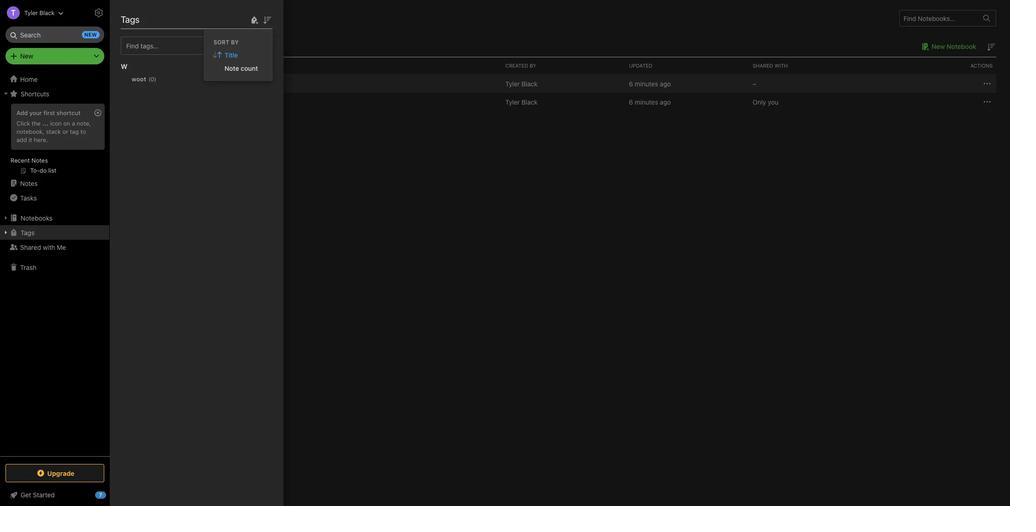 Task type: describe. For each thing, give the bounding box(es) containing it.
arrow image
[[127, 78, 138, 89]]

first notebook row
[[124, 75, 997, 93]]

...
[[42, 120, 48, 127]]

1 notebook
[[124, 42, 159, 50]]

with
[[775, 63, 788, 69]]

shared with
[[753, 63, 788, 69]]

minutes for –
[[635, 80, 659, 88]]

a
[[72, 120, 75, 127]]

click the ...
[[16, 120, 48, 127]]

recent notes
[[11, 157, 48, 164]]

it
[[29, 136, 32, 144]]

–
[[753, 80, 757, 88]]

) inside woot ( 0 )
[[154, 76, 156, 83]]

title button
[[124, 58, 502, 74]]

shared with button
[[749, 58, 873, 74]]

home
[[20, 75, 38, 83]]

expand notebooks image
[[2, 215, 10, 222]]

shared
[[20, 244, 41, 251]]

tyler for only you
[[506, 98, 520, 106]]

6 minutes ago for only you
[[629, 98, 671, 106]]

( inside woot ( 0 )
[[149, 76, 151, 83]]

expand tags image
[[2, 229, 10, 237]]

Account field
[[0, 4, 64, 22]]

first
[[44, 109, 55, 117]]

on
[[63, 120, 70, 127]]

1 horizontal spatial tags
[[121, 14, 140, 25]]

ago for only you
[[660, 98, 671, 106]]

get
[[21, 492, 31, 500]]

icon
[[50, 120, 62, 127]]

actions
[[971, 63, 993, 69]]

Find tags… text field
[[121, 40, 262, 52]]

get started
[[21, 492, 55, 500]]

0 horizontal spatial notebooks
[[21, 214, 53, 222]]

notebooks link
[[0, 211, 109, 226]]

notebooks element
[[110, 0, 1011, 507]]

tags button
[[0, 226, 109, 240]]

new
[[84, 32, 97, 38]]

Sort field
[[262, 14, 273, 25]]

note,
[[77, 120, 91, 127]]

Search text field
[[12, 27, 98, 43]]

new for new
[[20, 52, 33, 60]]

6 for only you
[[629, 98, 633, 106]]

stack
[[46, 128, 61, 135]]

your
[[29, 109, 42, 117]]

tyler black inside tyler black field
[[24, 9, 55, 16]]

add
[[16, 136, 27, 144]]

count
[[241, 64, 258, 72]]

add your first shortcut
[[16, 109, 81, 117]]

tags inside tags button
[[21, 229, 35, 237]]

dropdown list menu
[[205, 48, 272, 75]]

row group inside notebooks element
[[124, 75, 997, 111]]

w
[[121, 62, 128, 70]]

recent
[[11, 157, 30, 164]]

sort by
[[214, 39, 239, 46]]

tyler black for only you
[[506, 98, 538, 106]]

by
[[530, 63, 537, 69]]

ago for –
[[660, 80, 671, 88]]

black inside tyler black field
[[39, 9, 55, 16]]

black for only you
[[522, 98, 538, 106]]

here.
[[34, 136, 48, 144]]

click to collapse image
[[106, 490, 113, 501]]

to
[[80, 128, 86, 135]]

by
[[231, 39, 239, 46]]

notebook,
[[16, 128, 44, 135]]

shortcuts
[[21, 90, 49, 98]]

w row group
[[121, 55, 280, 99]]

tree containing home
[[0, 72, 110, 457]]

0 vertical spatial notebooks
[[124, 13, 167, 23]]

( inside first notebook row
[[197, 80, 200, 88]]

new for new notebook
[[932, 43, 946, 50]]

sort
[[214, 39, 230, 46]]

actions button
[[873, 58, 997, 74]]



Task type: vqa. For each thing, say whether or not it's contained in the screenshot.
Tab List
no



Task type: locate. For each thing, give the bounding box(es) containing it.
home link
[[0, 72, 110, 86]]

1 inside first notebook row
[[200, 80, 203, 88]]

0 vertical spatial tags
[[121, 14, 140, 25]]

title
[[225, 51, 238, 59]]

6 minutes ago inside first notebook row
[[629, 80, 671, 88]]

2 ago from the top
[[660, 98, 671, 106]]

1 vertical spatial minutes
[[635, 98, 659, 106]]

updated button
[[626, 58, 749, 74]]

ago inside to-do list row
[[660, 98, 671, 106]]

note
[[225, 64, 239, 72]]

2 vertical spatial tyler
[[506, 98, 520, 106]]

0 horizontal spatial 1
[[124, 42, 127, 50]]

new inside button
[[932, 43, 946, 50]]

tag
[[70, 128, 79, 135]]

shared with me
[[20, 244, 66, 251]]

me
[[57, 244, 66, 251]]

new notebook
[[932, 43, 977, 50]]

new notebook button
[[919, 41, 977, 52]]

notebooks up notebook
[[124, 13, 167, 23]]

shortcuts button
[[0, 86, 109, 101]]

tasks
[[20, 194, 37, 202]]

upgrade
[[47, 470, 74, 478]]

woot
[[132, 75, 146, 83]]

tyler black inside first notebook row
[[506, 80, 538, 88]]

notebook inside button
[[947, 43, 977, 50]]

settings image
[[93, 7, 104, 18]]

1 horizontal spatial (
[[197, 80, 200, 88]]

1 vertical spatial tyler
[[506, 80, 520, 88]]

1 horizontal spatial notebooks
[[124, 13, 167, 23]]

Help and Learning task checklist field
[[0, 489, 110, 503]]

shortcut
[[57, 109, 81, 117]]

notebook for new
[[947, 43, 977, 50]]

1 vertical spatial 6 minutes ago
[[629, 98, 671, 106]]

1 vertical spatial 6
[[629, 98, 633, 106]]

1 minutes from the top
[[635, 80, 659, 88]]

new button
[[5, 48, 104, 65]]

1 vertical spatial notebook
[[166, 80, 195, 88]]

tyler inside field
[[24, 9, 38, 16]]

notes up tasks
[[20, 180, 38, 187]]

notebook inside row
[[166, 80, 195, 88]]

1 vertical spatial new
[[20, 52, 33, 60]]

created
[[506, 63, 529, 69]]

notes
[[32, 157, 48, 164], [20, 180, 38, 187]]

0 vertical spatial minutes
[[635, 80, 659, 88]]

1 right tag actions icon
[[200, 80, 203, 88]]

1 horizontal spatial )
[[203, 80, 205, 88]]

6 inside first notebook row
[[629, 80, 633, 88]]

black up the search text box
[[39, 9, 55, 16]]

notes inside group
[[32, 157, 48, 164]]

6 for –
[[629, 80, 633, 88]]

tag actions image
[[156, 75, 171, 83]]

Tag actions field
[[156, 74, 171, 84]]

tree
[[0, 72, 110, 457]]

0 vertical spatial 6
[[629, 80, 633, 88]]

1 vertical spatial notebooks
[[21, 214, 53, 222]]

created by button
[[502, 58, 626, 74]]

1 ago from the top
[[660, 80, 671, 88]]

1 vertical spatial tags
[[21, 229, 35, 237]]

notebook for first
[[166, 80, 195, 88]]

0
[[151, 76, 154, 83]]

2 minutes from the top
[[635, 98, 659, 106]]

tags up shared
[[21, 229, 35, 237]]

0 horizontal spatial tags
[[21, 229, 35, 237]]

sort options image
[[262, 14, 273, 25]]

1
[[124, 42, 127, 50], [200, 80, 203, 88]]

notebook up actions
[[947, 43, 977, 50]]

note count
[[225, 64, 258, 72]]

you
[[768, 98, 779, 106]]

new up home
[[20, 52, 33, 60]]

with
[[43, 244, 55, 251]]

the
[[32, 120, 41, 127]]

0 horizontal spatial (
[[149, 76, 151, 83]]

(
[[149, 76, 151, 83], [197, 80, 200, 88]]

0 vertical spatial notes
[[32, 157, 48, 164]]

black
[[39, 9, 55, 16], [522, 80, 538, 88], [522, 98, 538, 106]]

row group containing first notebook
[[124, 75, 997, 111]]

created by
[[506, 63, 537, 69]]

1 horizontal spatial notebook
[[947, 43, 977, 50]]

0 horizontal spatial new
[[20, 52, 33, 60]]

1 horizontal spatial 1
[[200, 80, 203, 88]]

group
[[0, 101, 109, 180]]

new inside popup button
[[20, 52, 33, 60]]

minutes inside to-do list row
[[635, 98, 659, 106]]

1 vertical spatial notes
[[20, 180, 38, 187]]

1 horizontal spatial new
[[932, 43, 946, 50]]

minutes inside first notebook row
[[635, 80, 659, 88]]

0 vertical spatial tyler
[[24, 9, 38, 16]]

new
[[932, 43, 946, 50], [20, 52, 33, 60]]

tyler
[[24, 9, 38, 16], [506, 80, 520, 88], [506, 98, 520, 106]]

0 vertical spatial tyler black
[[24, 9, 55, 16]]

note count link
[[205, 62, 272, 75]]

notebook
[[947, 43, 977, 50], [166, 80, 195, 88]]

2 6 from the top
[[629, 98, 633, 106]]

1 vertical spatial tyler black
[[506, 80, 538, 88]]

6 minutes ago inside to-do list row
[[629, 98, 671, 106]]

notebooks
[[124, 13, 167, 23], [21, 214, 53, 222]]

only you
[[753, 98, 779, 106]]

icon on a note, notebook, stack or tag to add it here.
[[16, 120, 91, 144]]

tyler black
[[24, 9, 55, 16], [506, 80, 538, 88], [506, 98, 538, 106]]

notebook right first on the left top of page
[[166, 80, 195, 88]]

( left first on the left top of page
[[149, 76, 151, 83]]

first notebook ( 1 )
[[151, 80, 205, 88]]

0 vertical spatial black
[[39, 9, 55, 16]]

) inside first notebook row
[[203, 80, 205, 88]]

new up actions button
[[932, 43, 946, 50]]

group containing add your first shortcut
[[0, 101, 109, 180]]

create new tag image
[[249, 14, 260, 25]]

1 vertical spatial ago
[[660, 98, 671, 106]]

tyler inside to-do list row
[[506, 98, 520, 106]]

( right the tag actions field
[[197, 80, 200, 88]]

0 vertical spatial new
[[932, 43, 946, 50]]

6 minutes ago for –
[[629, 80, 671, 88]]

click
[[16, 120, 30, 127]]

tyler for –
[[506, 80, 520, 88]]

tyler black inside to-do list row
[[506, 98, 538, 106]]

notebook
[[128, 42, 159, 50]]

title link
[[205, 48, 272, 62]]

tags
[[121, 14, 140, 25], [21, 229, 35, 237]]

0 horizontal spatial )
[[154, 76, 156, 83]]

0 vertical spatial notebook
[[947, 43, 977, 50]]

2 6 minutes ago from the top
[[629, 98, 671, 106]]

tyler inside first notebook row
[[506, 80, 520, 88]]

notes link
[[0, 176, 109, 191]]

notebooks down tasks
[[21, 214, 53, 222]]

0 horizontal spatial notebook
[[166, 80, 195, 88]]

6
[[629, 80, 633, 88], [629, 98, 633, 106]]

black down by
[[522, 80, 538, 88]]

6 inside to-do list row
[[629, 98, 633, 106]]

first
[[151, 80, 164, 88]]

tags up 1 notebook
[[121, 14, 140, 25]]

Find Notebooks… text field
[[900, 11, 978, 26]]

shared
[[753, 63, 774, 69]]

0 vertical spatial 1
[[124, 42, 127, 50]]

notes inside notes link
[[20, 180, 38, 187]]

0 vertical spatial 6 minutes ago
[[629, 80, 671, 88]]

2 vertical spatial tyler black
[[506, 98, 538, 106]]

1 vertical spatial 1
[[200, 80, 203, 88]]

updated
[[629, 63, 653, 69]]

tasks button
[[0, 191, 109, 205]]

title
[[127, 63, 141, 69]]

row group
[[124, 75, 997, 111]]

or
[[63, 128, 68, 135]]

1 left notebook
[[124, 42, 127, 50]]

)
[[154, 76, 156, 83], [203, 80, 205, 88]]

minutes
[[635, 80, 659, 88], [635, 98, 659, 106]]

1 vertical spatial black
[[522, 80, 538, 88]]

only
[[753, 98, 767, 106]]

ago
[[660, 80, 671, 88], [660, 98, 671, 106]]

ago inside first notebook row
[[660, 80, 671, 88]]

tyler black for –
[[506, 80, 538, 88]]

6 minutes ago
[[629, 80, 671, 88], [629, 98, 671, 106]]

black inside to-do list row
[[522, 98, 538, 106]]

shared with me link
[[0, 240, 109, 255]]

1 6 from the top
[[629, 80, 633, 88]]

notes right recent on the top left
[[32, 157, 48, 164]]

woot ( 0 )
[[132, 75, 156, 83]]

2 vertical spatial black
[[522, 98, 538, 106]]

add
[[16, 109, 28, 117]]

black down first notebook row
[[522, 98, 538, 106]]

started
[[33, 492, 55, 500]]

to-do list row
[[124, 93, 997, 111]]

upgrade button
[[5, 465, 104, 483]]

minutes for only you
[[635, 98, 659, 106]]

1 6 minutes ago from the top
[[629, 80, 671, 88]]

black for –
[[522, 80, 538, 88]]

0 vertical spatial ago
[[660, 80, 671, 88]]

new search field
[[12, 27, 100, 43]]

black inside first notebook row
[[522, 80, 538, 88]]

7
[[99, 493, 102, 499]]

trash link
[[0, 260, 109, 275]]

trash
[[20, 264, 36, 272]]

group inside tree
[[0, 101, 109, 180]]



